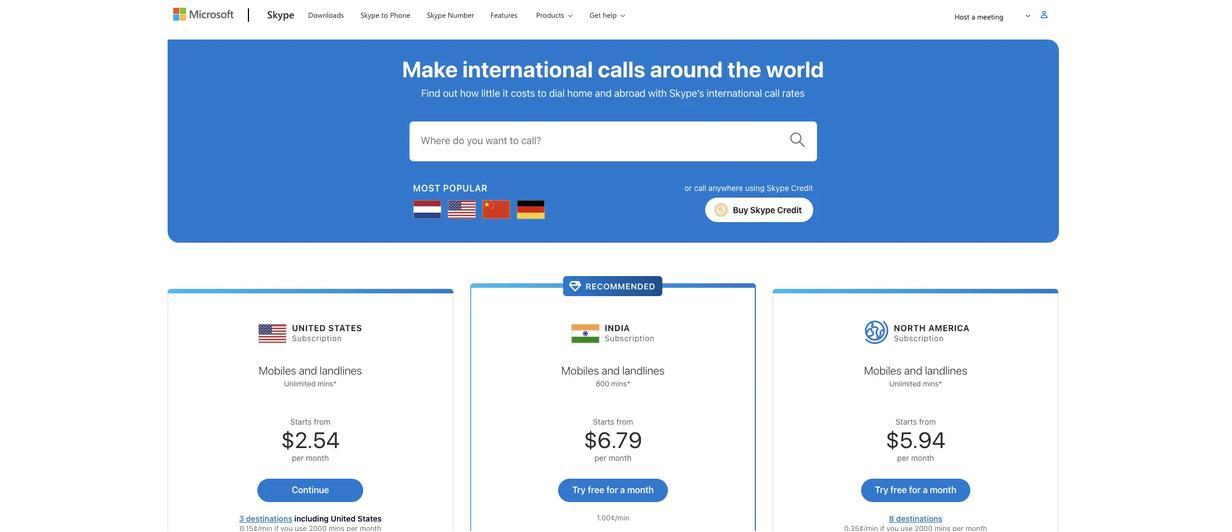 Task type: describe. For each thing, give the bounding box(es) containing it.
little
[[481, 87, 500, 99]]

search image
[[790, 132, 805, 147]]

products
[[536, 10, 564, 20]]

skype's
[[670, 87, 704, 99]]

netherlands image
[[413, 196, 441, 224]]

number
[[448, 10, 474, 20]]

mobiles for $6.79
[[562, 364, 599, 377]]

continue link
[[258, 479, 363, 503]]

month for $6.79
[[609, 454, 632, 463]]

try free for a month link for $5.94
[[861, 479, 971, 503]]

1 vertical spatial call
[[694, 183, 707, 193]]

8
[[889, 514, 894, 524]]

0 horizontal spatial international
[[463, 56, 593, 82]]

a for $6.79
[[620, 485, 625, 495]]

skype for skype to phone
[[360, 10, 379, 20]]

or
[[685, 183, 692, 193]]

starts from $2.54 per month
[[281, 417, 340, 463]]

mobiles and landlines unlimited mins * for $2.54
[[259, 364, 362, 388]]

try free for a month link for $6.79
[[559, 479, 668, 503]]

dial
[[549, 87, 565, 99]]

skype for skype number
[[427, 10, 446, 20]]

to inside skype to phone 'link'
[[381, 10, 388, 20]]

and for $5.94
[[904, 364, 923, 377]]

skype to phone
[[360, 10, 410, 20]]

calls
[[598, 56, 646, 82]]

subscription for $2.54
[[292, 334, 342, 344]]

starts from $5.94 per month
[[886, 417, 946, 463]]

3 destinations including united states
[[239, 514, 382, 524]]

for for $6.79
[[607, 485, 618, 495]]

products button
[[527, 1, 582, 29]]

from for $6.79
[[617, 417, 633, 427]]

features link
[[486, 1, 523, 27]]

host a meeting
[[955, 12, 1004, 21]]

free for $6.79
[[588, 485, 604, 495]]

help
[[603, 10, 617, 20]]

america
[[929, 323, 970, 333]]

* for $5.94
[[939, 379, 942, 388]]

mins for $6.79
[[611, 379, 627, 388]]

host
[[955, 12, 970, 21]]

and for $2.54
[[299, 364, 317, 377]]

downloads
[[308, 10, 344, 20]]

mobiles for $5.94
[[864, 364, 902, 377]]

meeting
[[977, 12, 1004, 21]]

phone
[[390, 10, 410, 20]]

month for $5.94
[[912, 454, 934, 463]]

try free for a month for $6.79
[[572, 485, 654, 495]]

$2.54
[[281, 427, 340, 453]]

month up 1.00¢/min
[[627, 485, 654, 495]]

get help
[[590, 10, 617, 20]]

3 destinations button
[[239, 514, 292, 524]]

skype link
[[262, 1, 300, 31]]

month up 8 destinations
[[930, 485, 957, 495]]

continue
[[292, 485, 329, 495]]

skype right buy
[[750, 205, 775, 215]]

united states subscription
[[292, 323, 362, 344]]

skype for skype
[[267, 8, 294, 21]]

buy skype credit
[[733, 205, 802, 215]]

from for $2.54
[[314, 417, 331, 427]]

from for $5.94
[[919, 417, 936, 427]]

china image
[[482, 196, 510, 224]]

a for $5.94
[[923, 485, 928, 495]]

landlines for $5.94
[[925, 364, 968, 377]]

call inside make international calls around the world find out how little it costs to dial home and abroad with skype's international call rates
[[765, 87, 780, 99]]

for for $5.94
[[909, 485, 921, 495]]

$5.94
[[886, 427, 946, 453]]

india subscription
[[605, 323, 655, 344]]

0 vertical spatial united states image
[[448, 196, 476, 224]]

abroad
[[614, 87, 646, 99]]

skype number link
[[422, 1, 479, 27]]

germany image
[[517, 196, 545, 224]]

rates
[[782, 87, 805, 99]]

most
[[413, 183, 441, 193]]

using
[[745, 183, 765, 193]]

skype to phone link
[[355, 1, 415, 27]]

per for $5.94
[[897, 454, 909, 463]]



Task type: vqa. For each thing, say whether or not it's contained in the screenshot.
users
no



Task type: locate. For each thing, give the bounding box(es) containing it.
skype left "number"
[[427, 10, 446, 20]]

0 horizontal spatial free
[[588, 485, 604, 495]]

1 horizontal spatial destinations
[[896, 514, 943, 524]]

0 horizontal spatial try free for a month
[[572, 485, 654, 495]]

* down united states subscription
[[333, 379, 337, 388]]

1 * link from the left
[[333, 379, 337, 388]]

credit
[[791, 183, 813, 193], [777, 205, 802, 215]]

destinations right 3
[[246, 514, 292, 524]]

2 mins from the left
[[611, 379, 627, 388]]

popular
[[443, 183, 488, 193]]

and down united states subscription
[[299, 364, 317, 377]]

3
[[239, 514, 244, 524]]

per down $5.94
[[897, 454, 909, 463]]

recommended
[[586, 281, 656, 291]]

0 vertical spatial international
[[463, 56, 593, 82]]

1 horizontal spatial free
[[891, 485, 907, 495]]

0 horizontal spatial *
[[333, 379, 337, 388]]

1 horizontal spatial for
[[909, 485, 921, 495]]

states inside united states subscription
[[328, 323, 362, 333]]

0 horizontal spatial per
[[292, 454, 304, 463]]

international
[[463, 56, 593, 82], [707, 87, 762, 99]]

skype right using
[[767, 183, 789, 193]]

1 vertical spatial to
[[538, 87, 547, 99]]

2 horizontal spatial *
[[939, 379, 942, 388]]

2 starts from the left
[[593, 417, 615, 427]]

mins
[[318, 379, 333, 388], [611, 379, 627, 388], [923, 379, 939, 388]]

0 horizontal spatial try free for a month link
[[559, 479, 668, 503]]

1 vertical spatial international
[[707, 87, 762, 99]]

1 * from the left
[[333, 379, 337, 388]]

2 horizontal spatial subscription
[[894, 334, 944, 344]]

subscription
[[292, 334, 342, 344], [605, 334, 655, 344], [894, 334, 944, 344]]

0 horizontal spatial call
[[694, 183, 707, 193]]

1 mobiles from the left
[[259, 364, 296, 377]]

buy
[[733, 205, 748, 215]]

find
[[421, 87, 441, 99]]

0 horizontal spatial for
[[607, 485, 618, 495]]

it
[[503, 87, 508, 99]]

1 horizontal spatial call
[[765, 87, 780, 99]]

per for $6.79
[[595, 454, 607, 463]]

to inside make international calls around the world find out how little it costs to dial home and abroad with skype's international call rates
[[538, 87, 547, 99]]

8 destinations button
[[889, 514, 943, 524]]

3 from from the left
[[919, 417, 936, 427]]

2 mobiles and landlines unlimited mins * from the left
[[864, 364, 968, 388]]

2 horizontal spatial from
[[919, 417, 936, 427]]

for up the 8 destinations button
[[909, 485, 921, 495]]

landlines down north america subscription
[[925, 364, 968, 377]]

1 horizontal spatial a
[[923, 485, 928, 495]]

mobiles and landlines 800 mins *
[[562, 364, 665, 388]]

home
[[567, 87, 593, 99]]

from inside starts from $5.94 per month
[[919, 417, 936, 427]]

2 free from the left
[[891, 485, 907, 495]]

from
[[314, 417, 331, 427], [617, 417, 633, 427], [919, 417, 936, 427]]

0 horizontal spatial subscription
[[292, 334, 342, 344]]

month inside the starts from $2.54 per month
[[306, 454, 329, 463]]

1 try free for a month link from the left
[[559, 479, 668, 503]]

world
[[766, 56, 824, 82]]

unlimited
[[284, 379, 316, 388], [890, 379, 921, 388]]

0 horizontal spatial landlines
[[320, 364, 362, 377]]

call
[[765, 87, 780, 99], [694, 183, 707, 193]]

1 horizontal spatial try free for a month link
[[861, 479, 971, 503]]

try
[[572, 485, 586, 495], [875, 485, 889, 495]]

landlines down united states subscription
[[320, 364, 362, 377]]

2 for from the left
[[909, 485, 921, 495]]

* link for $5.94
[[939, 379, 942, 388]]

month down $5.94
[[912, 454, 934, 463]]

states
[[328, 323, 362, 333], [358, 514, 382, 524]]

2 horizontal spatial mobiles
[[864, 364, 902, 377]]

8 destinations
[[889, 514, 943, 524]]

month
[[306, 454, 329, 463], [609, 454, 632, 463], [912, 454, 934, 463], [627, 485, 654, 495], [930, 485, 957, 495]]

0 horizontal spatial * link
[[333, 379, 337, 388]]

1.00¢/min
[[597, 514, 630, 523]]

subscription inside united states subscription
[[292, 334, 342, 344]]

buy skype credit link
[[705, 198, 813, 222], [705, 198, 813, 222]]

free up 1.00¢/min
[[588, 485, 604, 495]]

1 vertical spatial credit
[[777, 205, 802, 215]]

international up costs on the top left of page
[[463, 56, 593, 82]]

* inside mobiles and landlines 800 mins *
[[627, 379, 630, 388]]

2 subscription from the left
[[605, 334, 655, 344]]

mobiles and landlines unlimited mins * down north america subscription
[[864, 364, 968, 388]]

2 landlines from the left
[[622, 364, 665, 377]]

a
[[972, 12, 975, 21], [620, 485, 625, 495], [923, 485, 928, 495]]

credit up buy skype credit
[[791, 183, 813, 193]]

per down $6.79 at bottom
[[595, 454, 607, 463]]

try free for a month link up 1.00¢/min
[[559, 479, 668, 503]]

0 horizontal spatial united
[[292, 323, 326, 333]]

international down the
[[707, 87, 762, 99]]

1 horizontal spatial * link
[[627, 379, 630, 388]]

mobiles for $2.54
[[259, 364, 296, 377]]

india image
[[571, 315, 599, 348]]

united states image down popular
[[448, 196, 476, 224]]

mins down north america subscription
[[923, 379, 939, 388]]

1 landlines from the left
[[320, 364, 362, 377]]

destinations
[[246, 514, 292, 524], [896, 514, 943, 524]]

a right host
[[972, 12, 975, 21]]

2 * link from the left
[[627, 379, 630, 388]]

2 unlimited from the left
[[890, 379, 921, 388]]

1 per from the left
[[292, 454, 304, 463]]

a inside host a meeting link
[[972, 12, 975, 21]]

skype inside 'link'
[[427, 10, 446, 20]]

1 horizontal spatial try free for a month
[[875, 485, 957, 495]]

skype left the phone
[[360, 10, 379, 20]]

Where do you want to call? text field
[[421, 127, 789, 156]]

2 destinations from the left
[[896, 514, 943, 524]]

3 per from the left
[[897, 454, 909, 463]]

* for $6.79
[[627, 379, 630, 388]]

2 mobiles from the left
[[562, 364, 599, 377]]

try free for a month link up the 8 destinations button
[[861, 479, 971, 503]]

united
[[292, 323, 326, 333], [331, 514, 356, 524]]

mins for $2.54
[[318, 379, 333, 388]]

for up 1.00¢/min
[[607, 485, 618, 495]]

0 horizontal spatial to
[[381, 10, 388, 20]]

2 try free for a month link from the left
[[861, 479, 971, 503]]

from inside the starts from $6.79 per month
[[617, 417, 633, 427]]

0 horizontal spatial mobiles and landlines unlimited mins *
[[259, 364, 362, 388]]

* link for $2.54
[[333, 379, 337, 388]]

3 mins from the left
[[923, 379, 939, 388]]

mins inside mobiles and landlines 800 mins *
[[611, 379, 627, 388]]

* link right 800
[[627, 379, 630, 388]]

0 vertical spatial call
[[765, 87, 780, 99]]

try for $6.79
[[572, 485, 586, 495]]

3 * link from the left
[[939, 379, 942, 388]]

0 horizontal spatial destinations
[[246, 514, 292, 524]]

1 horizontal spatial united
[[331, 514, 356, 524]]

* link down united states subscription
[[333, 379, 337, 388]]

1 horizontal spatial per
[[595, 454, 607, 463]]

united states image left united states subscription
[[259, 315, 286, 348]]

call left rates
[[765, 87, 780, 99]]

landlines down india subscription
[[622, 364, 665, 377]]

make
[[402, 56, 458, 82]]

including
[[294, 514, 329, 524]]

landlines for $6.79
[[622, 364, 665, 377]]

3 subscription from the left
[[894, 334, 944, 344]]

0 horizontal spatial unlimited
[[284, 379, 316, 388]]

1 vertical spatial states
[[358, 514, 382, 524]]

to
[[381, 10, 388, 20], [538, 87, 547, 99]]

2 try from the left
[[875, 485, 889, 495]]

3 mobiles from the left
[[864, 364, 902, 377]]

north
[[894, 323, 926, 333]]

1 for from the left
[[607, 485, 618, 495]]

1 horizontal spatial mins
[[611, 379, 627, 388]]

2 per from the left
[[595, 454, 607, 463]]

starts for $5.94
[[896, 417, 917, 427]]

try free for a month up the 8 destinations button
[[875, 485, 957, 495]]

and right home
[[595, 87, 612, 99]]

1 horizontal spatial international
[[707, 87, 762, 99]]

* link down north america subscription
[[939, 379, 942, 388]]

1 horizontal spatial landlines
[[622, 364, 665, 377]]

how
[[460, 87, 479, 99]]

free
[[588, 485, 604, 495], [891, 485, 907, 495]]

unlimited for $5.94
[[890, 379, 921, 388]]

downloads link
[[303, 1, 349, 27]]

around
[[650, 56, 723, 82]]

try free for a month
[[572, 485, 654, 495], [875, 485, 957, 495]]

1 subscription from the left
[[292, 334, 342, 344]]

1 free from the left
[[588, 485, 604, 495]]

india
[[605, 323, 630, 333]]

landlines inside mobiles and landlines 800 mins *
[[622, 364, 665, 377]]

2 from from the left
[[617, 417, 633, 427]]

north america subscription
[[894, 323, 970, 344]]

0 horizontal spatial united states image
[[259, 315, 286, 348]]

or call anywhere using skype credit
[[685, 183, 813, 193]]

a up the 8 destinations button
[[923, 485, 928, 495]]

the
[[728, 56, 762, 82]]

per inside the starts from $6.79 per month
[[595, 454, 607, 463]]

unlimited for $2.54
[[284, 379, 316, 388]]

united inside united states subscription
[[292, 323, 326, 333]]

0 horizontal spatial starts
[[290, 417, 312, 427]]

host a meeting link
[[945, 2, 1013, 31]]

3 landlines from the left
[[925, 364, 968, 377]]

credit down "or call anywhere using skype credit"
[[777, 205, 802, 215]]

starts inside the starts from $2.54 per month
[[290, 417, 312, 427]]

starts from $6.79 per month
[[584, 417, 642, 463]]

0 vertical spatial united
[[292, 323, 326, 333]]

1 horizontal spatial mobiles and landlines unlimited mins *
[[864, 364, 968, 388]]

and
[[595, 87, 612, 99], [299, 364, 317, 377], [602, 364, 620, 377], [904, 364, 923, 377]]

mins right 800
[[611, 379, 627, 388]]

try for $5.94
[[875, 485, 889, 495]]

1 horizontal spatial *
[[627, 379, 630, 388]]

1 horizontal spatial subscription
[[605, 334, 655, 344]]

destinations for 8
[[896, 514, 943, 524]]

2 horizontal spatial mins
[[923, 379, 939, 388]]

mins down united states subscription
[[318, 379, 333, 388]]

united states image
[[448, 196, 476, 224], [259, 315, 286, 348]]

free up 8
[[891, 485, 907, 495]]

1 unlimited from the left
[[284, 379, 316, 388]]

microsoft image
[[173, 8, 233, 21]]

free for $5.94
[[891, 485, 907, 495]]

make international calls around the world find out how little it costs to dial home and abroad with skype's international call rates
[[402, 56, 824, 99]]

1 horizontal spatial mobiles
[[562, 364, 599, 377]]

landlines for $2.54
[[320, 364, 362, 377]]

starts
[[290, 417, 312, 427], [593, 417, 615, 427], [896, 417, 917, 427]]

3 * from the left
[[939, 379, 942, 388]]

costs
[[511, 87, 535, 99]]

1 vertical spatial united
[[331, 514, 356, 524]]

to left the phone
[[381, 10, 388, 20]]

0 vertical spatial credit
[[791, 183, 813, 193]]

2 horizontal spatial a
[[972, 12, 975, 21]]

month inside starts from $5.94 per month
[[912, 454, 934, 463]]

try free for a month up 1.00¢/min
[[572, 485, 654, 495]]

for
[[607, 485, 618, 495], [909, 485, 921, 495]]

out
[[443, 87, 458, 99]]

* link for $6.79
[[627, 379, 630, 388]]

per
[[292, 454, 304, 463], [595, 454, 607, 463], [897, 454, 909, 463]]

per for $2.54
[[292, 454, 304, 463]]

month inside the starts from $6.79 per month
[[609, 454, 632, 463]]

skype
[[267, 8, 294, 21], [360, 10, 379, 20], [427, 10, 446, 20], [767, 183, 789, 193], [750, 205, 775, 215]]

* right 800
[[627, 379, 630, 388]]

call right or at the top of the page
[[694, 183, 707, 193]]

1 horizontal spatial united states image
[[448, 196, 476, 224]]

and down north america subscription
[[904, 364, 923, 377]]

mobiles and landlines unlimited mins * down united states subscription
[[259, 364, 362, 388]]

1 horizontal spatial try
[[875, 485, 889, 495]]

1 starts from the left
[[290, 417, 312, 427]]

most popular
[[413, 183, 488, 193]]

* link
[[333, 379, 337, 388], [627, 379, 630, 388], [939, 379, 942, 388]]

1 destinations from the left
[[246, 514, 292, 524]]

subscription for $5.94
[[894, 334, 944, 344]]

1 from from the left
[[314, 417, 331, 427]]

subscription inside north america subscription
[[894, 334, 944, 344]]

800
[[596, 379, 609, 388]]

per inside the starts from $2.54 per month
[[292, 454, 304, 463]]

0 horizontal spatial try
[[572, 485, 586, 495]]

3 starts from the left
[[896, 417, 917, 427]]

0 vertical spatial states
[[328, 323, 362, 333]]

destinations right 8
[[896, 514, 943, 524]]

mobiles
[[259, 364, 296, 377], [562, 364, 599, 377], [864, 364, 902, 377]]

per down $2.54
[[292, 454, 304, 463]]

try free for a month for $5.94
[[875, 485, 957, 495]]

a up 1.00¢/min
[[620, 485, 625, 495]]

and up 800
[[602, 364, 620, 377]]

to left dial on the top left of the page
[[538, 87, 547, 99]]

starts inside starts from $5.94 per month
[[896, 417, 917, 427]]

skype number
[[427, 10, 474, 20]]

mins for $5.94
[[923, 379, 939, 388]]

from inside the starts from $2.54 per month
[[314, 417, 331, 427]]

2 horizontal spatial per
[[897, 454, 909, 463]]

0 horizontal spatial mins
[[318, 379, 333, 388]]

mobiles and landlines unlimited mins *
[[259, 364, 362, 388], [864, 364, 968, 388]]

$6.79
[[584, 427, 642, 453]]

anywhere
[[709, 183, 743, 193]]

0 horizontal spatial from
[[314, 417, 331, 427]]

2 horizontal spatial starts
[[896, 417, 917, 427]]

get
[[590, 10, 601, 20]]

1 vertical spatial united states image
[[259, 315, 286, 348]]

0 horizontal spatial a
[[620, 485, 625, 495]]

with
[[648, 87, 667, 99]]

starts inside the starts from $6.79 per month
[[593, 417, 615, 427]]

0 horizontal spatial mobiles
[[259, 364, 296, 377]]

skype left downloads
[[267, 8, 294, 21]]

1 mins from the left
[[318, 379, 333, 388]]

*
[[333, 379, 337, 388], [627, 379, 630, 388], [939, 379, 942, 388]]

* down north america subscription
[[939, 379, 942, 388]]

0 vertical spatial to
[[381, 10, 388, 20]]

1 horizontal spatial starts
[[593, 417, 615, 427]]

skype inside 'link'
[[360, 10, 379, 20]]

1 horizontal spatial from
[[617, 417, 633, 427]]

features
[[491, 10, 518, 20]]

month down $6.79 at bottom
[[609, 454, 632, 463]]

mobiles and landlines unlimited mins * for $5.94
[[864, 364, 968, 388]]

month for $2.54
[[306, 454, 329, 463]]

* for $2.54
[[333, 379, 337, 388]]

1 horizontal spatial to
[[538, 87, 547, 99]]

2 try free for a month from the left
[[875, 485, 957, 495]]

get help button
[[580, 1, 634, 29]]

and for $6.79
[[602, 364, 620, 377]]

and inside mobiles and landlines 800 mins *
[[602, 364, 620, 377]]

2 * from the left
[[627, 379, 630, 388]]

month down $2.54
[[306, 454, 329, 463]]

2 horizontal spatial landlines
[[925, 364, 968, 377]]

starts for $2.54
[[290, 417, 312, 427]]

per inside starts from $5.94 per month
[[897, 454, 909, 463]]

1 horizontal spatial unlimited
[[890, 379, 921, 388]]

1 try free for a month from the left
[[572, 485, 654, 495]]

landlines
[[320, 364, 362, 377], [622, 364, 665, 377], [925, 364, 968, 377]]

and inside make international calls around the world find out how little it costs to dial home and abroad with skype's international call rates
[[595, 87, 612, 99]]

mobiles inside mobiles and landlines 800 mins *
[[562, 364, 599, 377]]

2 horizontal spatial * link
[[939, 379, 942, 388]]

destinations for 3
[[246, 514, 292, 524]]

1 mobiles and landlines unlimited mins * from the left
[[259, 364, 362, 388]]

1 try from the left
[[572, 485, 586, 495]]

starts for $6.79
[[593, 417, 615, 427]]



